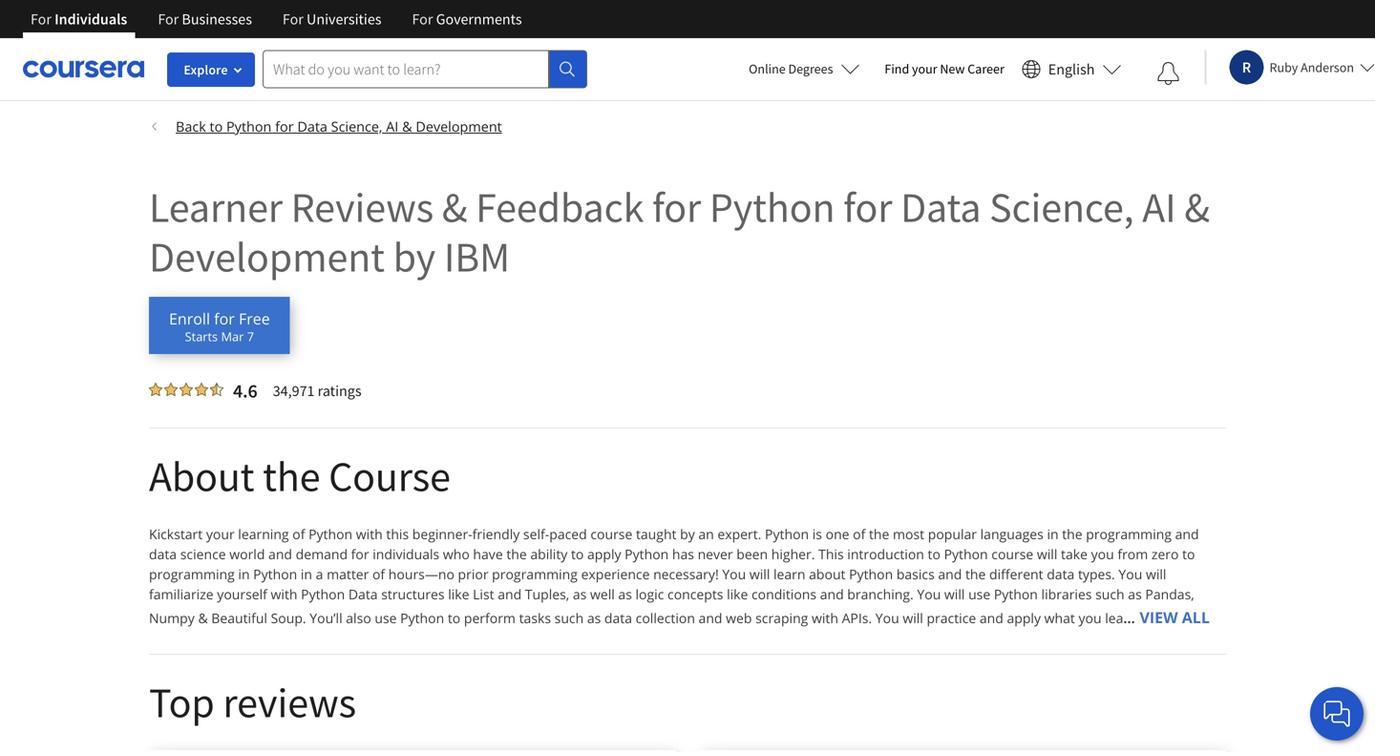 Task type: locate. For each thing, give the bounding box(es) containing it.
for
[[275, 117, 294, 136], [652, 181, 701, 234], [844, 181, 893, 234], [214, 309, 235, 329], [351, 545, 369, 564]]

paced
[[549, 525, 587, 544]]

1 horizontal spatial science,
[[990, 181, 1134, 234]]

an
[[699, 525, 714, 544]]

1 filled star image from the left
[[180, 383, 193, 396]]

34,971
[[273, 382, 315, 401]]

filled star image
[[149, 383, 162, 396], [164, 383, 178, 396]]

1 vertical spatial science,
[[990, 181, 1134, 234]]

1 vertical spatial data
[[1047, 565, 1075, 584]]

0 horizontal spatial filled star image
[[149, 383, 162, 396]]

individuals
[[373, 545, 440, 564]]

0 vertical spatial course
[[591, 525, 633, 544]]

use right also
[[375, 609, 397, 628]]

enroll for free starts mar 7
[[169, 309, 270, 345]]

your
[[912, 60, 938, 77], [206, 525, 235, 544]]

chevron left image
[[149, 121, 160, 132]]

you left lea
[[1079, 609, 1102, 628]]

1 like from the left
[[448, 586, 469, 604]]

expert.
[[718, 525, 762, 544]]

1 horizontal spatial apply
[[1007, 609, 1041, 628]]

for for businesses
[[158, 10, 179, 29]]

scraping
[[756, 609, 808, 628]]

1 filled star image from the left
[[149, 383, 162, 396]]

to left perform
[[448, 609, 461, 628]]

course
[[591, 525, 633, 544], [992, 545, 1034, 564]]

anderson
[[1301, 59, 1355, 76]]

types.
[[1078, 565, 1115, 584]]

for up what do you want to learn? text field
[[412, 10, 433, 29]]

the up introduction
[[869, 525, 890, 544]]

...
[[1124, 609, 1136, 628]]

0 vertical spatial data
[[149, 545, 177, 564]]

for inside 'kickstart your learning of python with this beginner-friendly self-paced course taught by an expert. python is one of the most popular languages in the programming and data science world and demand for individuals who have the ability to apply python has never been higher.    this introduction to python course will take you from zero to programming in python in a matter of hours—no prior programming experience necessary! you will learn about python basics and the different data types. you will familiarize yourself with python data structures like list and tuples, as well as logic concepts like conditions and branching. you will use python libraries such as pandas, numpy & beautiful soup. you'll also use python to perform tasks such as data collection and web scraping with apis.    you will practice and apply what you lea ... view all'
[[351, 545, 369, 564]]

0 vertical spatial science,
[[331, 117, 383, 136]]

programming up tuples,
[[492, 565, 578, 584]]

3 for from the left
[[283, 10, 304, 29]]

as down well
[[587, 609, 601, 628]]

1 horizontal spatial like
[[727, 586, 748, 604]]

1 horizontal spatial use
[[969, 586, 991, 604]]

0 horizontal spatial development
[[149, 230, 385, 283]]

such down tuples,
[[555, 609, 584, 628]]

python inside learner reviews & feedback for python for data science, ai & development by ibm
[[710, 181, 835, 234]]

0 horizontal spatial filled star image
[[180, 383, 193, 396]]

a
[[316, 565, 323, 584]]

programming
[[1086, 525, 1172, 544], [149, 565, 235, 584], [492, 565, 578, 584]]

python inside 'back to python for data science, ai & development' link
[[226, 117, 272, 136]]

of up demand
[[293, 525, 305, 544]]

numpy
[[149, 609, 195, 628]]

have
[[473, 545, 503, 564]]

with left this
[[356, 525, 383, 544]]

like down prior
[[448, 586, 469, 604]]

ratings
[[318, 382, 362, 401]]

and right practice
[[980, 609, 1004, 628]]

1 vertical spatial your
[[206, 525, 235, 544]]

1 vertical spatial use
[[375, 609, 397, 628]]

0 vertical spatial such
[[1096, 586, 1125, 604]]

1 vertical spatial data
[[901, 181, 981, 234]]

2 horizontal spatial data
[[901, 181, 981, 234]]

in up yourself
[[238, 565, 250, 584]]

1 vertical spatial development
[[149, 230, 385, 283]]

you up the types.
[[1091, 545, 1114, 564]]

self-
[[523, 525, 550, 544]]

1 horizontal spatial by
[[680, 525, 695, 544]]

of right matter
[[373, 565, 385, 584]]

None search field
[[263, 50, 587, 88]]

top reviews
[[149, 676, 356, 729]]

1 horizontal spatial ai
[[1143, 181, 1176, 234]]

by inside 'kickstart your learning of python with this beginner-friendly self-paced course taught by an expert. python is one of the most popular languages in the programming and data science world and demand for individuals who have the ability to apply python has never been higher.    this introduction to python course will take you from zero to programming in python in a matter of hours—no prior programming experience necessary! you will learn about python basics and the different data types. you will familiarize yourself with python data structures like list and tuples, as well as logic concepts like conditions and branching. you will use python libraries such as pandas, numpy & beautiful soup. you'll also use python to perform tasks such as data collection and web scraping with apis.    you will practice and apply what you lea ... view all'
[[680, 525, 695, 544]]

2 filled star image from the left
[[195, 383, 208, 396]]

data down well
[[605, 609, 632, 628]]

of
[[293, 525, 305, 544], [853, 525, 866, 544], [373, 565, 385, 584]]

with
[[356, 525, 383, 544], [271, 586, 298, 604], [812, 609, 839, 628]]

collection
[[636, 609, 695, 628]]

1 horizontal spatial development
[[416, 117, 502, 136]]

banner navigation
[[15, 0, 537, 38]]

1 horizontal spatial filled star image
[[164, 383, 178, 396]]

1 vertical spatial apply
[[1007, 609, 1041, 628]]

of right the one
[[853, 525, 866, 544]]

languages
[[981, 525, 1044, 544]]

0 horizontal spatial like
[[448, 586, 469, 604]]

development
[[416, 117, 502, 136], [149, 230, 385, 283]]

apply left what on the bottom right of page
[[1007, 609, 1041, 628]]

2 horizontal spatial in
[[1047, 525, 1059, 544]]

1 horizontal spatial of
[[373, 565, 385, 584]]

back to python for data science, ai & development
[[176, 117, 502, 136]]

filled star image
[[180, 383, 193, 396], [195, 383, 208, 396]]

2 horizontal spatial with
[[812, 609, 839, 628]]

for for governments
[[412, 10, 433, 29]]

0 horizontal spatial such
[[555, 609, 584, 628]]

course down languages
[[992, 545, 1034, 564]]

1 vertical spatial course
[[992, 545, 1034, 564]]

your right find
[[912, 60, 938, 77]]

1 horizontal spatial data
[[349, 586, 378, 604]]

for inside 'back to python for data science, ai & development' link
[[275, 117, 294, 136]]

apply
[[587, 545, 621, 564], [1007, 609, 1041, 628]]

top
[[149, 676, 215, 729]]

apply up experience
[[587, 545, 621, 564]]

in
[[1047, 525, 1059, 544], [238, 565, 250, 584], [301, 565, 312, 584]]

programming up from
[[1086, 525, 1172, 544]]

ruby
[[1270, 59, 1298, 76]]

taught
[[636, 525, 677, 544]]

for inside enroll for free starts mar 7
[[214, 309, 235, 329]]

python
[[226, 117, 272, 136], [710, 181, 835, 234], [309, 525, 353, 544], [765, 525, 809, 544], [625, 545, 669, 564], [944, 545, 988, 564], [253, 565, 297, 584], [849, 565, 893, 584], [301, 586, 345, 604], [994, 586, 1038, 604], [400, 609, 444, 628]]

such down the types.
[[1096, 586, 1125, 604]]

for left businesses
[[158, 10, 179, 29]]

like up web on the bottom of the page
[[727, 586, 748, 604]]

to down popular
[[928, 545, 941, 564]]

find your new career
[[885, 60, 1005, 77]]

for universities
[[283, 10, 382, 29]]

the up learning
[[263, 450, 320, 503]]

for
[[31, 10, 51, 29], [158, 10, 179, 29], [283, 10, 304, 29], [412, 10, 433, 29]]

1 vertical spatial ai
[[1143, 181, 1176, 234]]

data down kickstart
[[149, 545, 177, 564]]

from
[[1118, 545, 1148, 564]]

data up libraries
[[1047, 565, 1075, 584]]

about
[[809, 565, 846, 584]]

most
[[893, 525, 925, 544]]

practice
[[927, 609, 976, 628]]

by left ibm
[[393, 230, 436, 283]]

with left apis.
[[812, 609, 839, 628]]

for left universities
[[283, 10, 304, 29]]

1 for from the left
[[31, 10, 51, 29]]

4.6
[[233, 379, 258, 403]]

& inside 'kickstart your learning of python with this beginner-friendly self-paced course taught by an expert. python is one of the most popular languages in the programming and data science world and demand for individuals who have the ability to apply python has never been higher.    this introduction to python course will take you from zero to programming in python in a matter of hours—no prior programming experience necessary! you will learn about python basics and the different data types. you will familiarize yourself with python data structures like list and tuples, as well as logic concepts like conditions and branching. you will use python libraries such as pandas, numpy & beautiful soup. you'll also use python to perform tasks such as data collection and web scraping with apis.    you will practice and apply what you lea ... view all'
[[198, 609, 208, 628]]

0 vertical spatial apply
[[587, 545, 621, 564]]

data inside learner reviews & feedback for python for data science, ai & development by ibm
[[901, 181, 981, 234]]

1 horizontal spatial filled star image
[[195, 383, 208, 396]]

higher.
[[772, 545, 815, 564]]

1 vertical spatial by
[[680, 525, 695, 544]]

libraries
[[1042, 586, 1092, 604]]

development inside learner reviews & feedback for python for data science, ai & development by ibm
[[149, 230, 385, 283]]

data
[[297, 117, 328, 136], [901, 181, 981, 234], [349, 586, 378, 604]]

tuples,
[[525, 586, 570, 604]]

0 horizontal spatial in
[[238, 565, 250, 584]]

you down from
[[1119, 565, 1143, 584]]

0 vertical spatial ai
[[386, 117, 399, 136]]

science,
[[331, 117, 383, 136], [990, 181, 1134, 234]]

0 horizontal spatial ai
[[386, 117, 399, 136]]

0 vertical spatial by
[[393, 230, 436, 283]]

0 horizontal spatial of
[[293, 525, 305, 544]]

2 for from the left
[[158, 10, 179, 29]]

4 for from the left
[[412, 10, 433, 29]]

0 horizontal spatial apply
[[587, 545, 621, 564]]

0 horizontal spatial your
[[206, 525, 235, 544]]

conditions
[[752, 586, 817, 604]]

0 vertical spatial use
[[969, 586, 991, 604]]

0 vertical spatial your
[[912, 60, 938, 77]]

governments
[[436, 10, 522, 29]]

english button
[[1014, 38, 1130, 100]]

take
[[1061, 545, 1088, 564]]

2 vertical spatial data
[[349, 586, 378, 604]]

development up free
[[149, 230, 385, 283]]

never
[[698, 545, 733, 564]]

also
[[346, 609, 371, 628]]

1 horizontal spatial programming
[[492, 565, 578, 584]]

to right zero
[[1183, 545, 1195, 564]]

1 horizontal spatial your
[[912, 60, 938, 77]]

such
[[1096, 586, 1125, 604], [555, 609, 584, 628]]

kickstart your learning of python with this beginner-friendly self-paced course taught by an expert. python is one of the most popular languages in the programming and data science world and demand for individuals who have the ability to apply python has never been higher.    this introduction to python course will take you from zero to programming in python in a matter of hours—no prior programming experience necessary! you will learn about python basics and the different data types. you will familiarize yourself with python data structures like list and tuples, as well as logic concepts like conditions and branching. you will use python libraries such as pandas, numpy & beautiful soup. you'll also use python to perform tasks such as data collection and web scraping with apis.    you will practice and apply what you lea ... view all
[[149, 525, 1210, 628]]

universities
[[307, 10, 382, 29]]

your inside find your new career link
[[912, 60, 938, 77]]

science
[[180, 545, 226, 564]]

reviews
[[291, 181, 434, 234]]

data inside 'kickstart your learning of python with this beginner-friendly self-paced course taught by an expert. python is one of the most popular languages in the programming and data science world and demand for individuals who have the ability to apply python has never been higher.    this introduction to python course will take you from zero to programming in python in a matter of hours—no prior programming experience necessary! you will learn about python basics and the different data types. you will familiarize yourself with python data structures like list and tuples, as well as logic concepts like conditions and branching. you will use python libraries such as pandas, numpy & beautiful soup. you'll also use python to perform tasks such as data collection and web scraping with apis.    you will practice and apply what you lea ... view all'
[[349, 586, 378, 604]]

career
[[968, 60, 1005, 77]]

programming up familiarize
[[149, 565, 235, 584]]

1 horizontal spatial with
[[356, 525, 383, 544]]

chat with us image
[[1322, 699, 1353, 730]]

to right back
[[210, 117, 223, 136]]

your inside 'kickstart your learning of python with this beginner-friendly self-paced course taught by an expert. python is one of the most popular languages in the programming and data science world and demand for individuals who have the ability to apply python has never been higher.    this introduction to python course will take you from zero to programming in python in a matter of hours—no prior programming experience necessary! you will learn about python basics and the different data types. you will familiarize yourself with python data structures like list and tuples, as well as logic concepts like conditions and branching. you will use python libraries such as pandas, numpy & beautiful soup. you'll also use python to perform tasks such as data collection and web scraping with apis.    you will practice and apply what you lea ... view all'
[[206, 525, 235, 544]]

as up ...
[[1128, 586, 1142, 604]]

for left individuals
[[31, 10, 51, 29]]

course
[[329, 450, 451, 503]]

will
[[1037, 545, 1058, 564], [750, 565, 770, 584], [1146, 565, 1167, 584], [945, 586, 965, 604], [903, 609, 924, 628]]

0 horizontal spatial by
[[393, 230, 436, 283]]

development down what do you want to learn? text field
[[416, 117, 502, 136]]

0 horizontal spatial with
[[271, 586, 298, 604]]

about
[[149, 450, 255, 503]]

0 vertical spatial data
[[297, 117, 328, 136]]

for for universities
[[283, 10, 304, 29]]

your up science
[[206, 525, 235, 544]]

0 horizontal spatial science,
[[331, 117, 383, 136]]

and right list
[[498, 586, 522, 604]]

view all button
[[1139, 605, 1211, 631]]

yourself
[[217, 586, 267, 604]]

course up experience
[[591, 525, 633, 544]]

0 horizontal spatial data
[[149, 545, 177, 564]]

apis.
[[842, 609, 872, 628]]

2 vertical spatial with
[[812, 609, 839, 628]]

by left an
[[680, 525, 695, 544]]

with up soup.
[[271, 586, 298, 604]]

use up practice
[[969, 586, 991, 604]]

1 horizontal spatial such
[[1096, 586, 1125, 604]]

structures
[[381, 586, 445, 604]]

in left a
[[301, 565, 312, 584]]

the
[[263, 450, 320, 503], [869, 525, 890, 544], [1062, 525, 1083, 544], [507, 545, 527, 564], [966, 565, 986, 584]]

matter
[[327, 565, 369, 584]]

0 vertical spatial with
[[356, 525, 383, 544]]

in right languages
[[1047, 525, 1059, 544]]

ai
[[386, 117, 399, 136], [1143, 181, 1176, 234]]

1 horizontal spatial data
[[605, 609, 632, 628]]

data
[[149, 545, 177, 564], [1047, 565, 1075, 584], [605, 609, 632, 628]]

1 vertical spatial such
[[555, 609, 584, 628]]

starts
[[185, 329, 218, 345]]

and
[[1176, 525, 1199, 544], [268, 545, 292, 564], [938, 565, 962, 584], [498, 586, 522, 604], [820, 586, 844, 604], [699, 609, 723, 628], [980, 609, 1004, 628]]



Task type: describe. For each thing, give the bounding box(es) containing it.
individuals
[[55, 10, 127, 29]]

has
[[672, 545, 694, 564]]

logic
[[636, 586, 664, 604]]

concepts
[[668, 586, 724, 604]]

online
[[749, 60, 786, 77]]

2 horizontal spatial data
[[1047, 565, 1075, 584]]

demand
[[296, 545, 348, 564]]

science, inside learner reviews & feedback for python for data science, ai & development by ibm
[[990, 181, 1134, 234]]

will left practice
[[903, 609, 924, 628]]

as left well
[[573, 586, 587, 604]]

and right basics
[[938, 565, 962, 584]]

one
[[826, 525, 850, 544]]

ruby anderson
[[1270, 59, 1355, 76]]

learner reviews & feedback for python for data science, ai & development by ibm
[[149, 181, 1210, 283]]

0 horizontal spatial programming
[[149, 565, 235, 584]]

0 horizontal spatial data
[[297, 117, 328, 136]]

is
[[813, 525, 822, 544]]

well
[[590, 586, 615, 604]]

beautiful
[[211, 609, 267, 628]]

1 horizontal spatial course
[[992, 545, 1034, 564]]

you down been
[[722, 565, 746, 584]]

this
[[386, 525, 409, 544]]

zero
[[1152, 545, 1179, 564]]

beginner-
[[412, 525, 473, 544]]

ai inside learner reviews & feedback for python for data science, ai & development by ibm
[[1143, 181, 1176, 234]]

1 vertical spatial you
[[1079, 609, 1102, 628]]

online degrees
[[749, 60, 833, 77]]

as down experience
[[618, 586, 632, 604]]

show notifications image
[[1157, 62, 1180, 85]]

for governments
[[412, 10, 522, 29]]

and down "about" on the right of page
[[820, 586, 844, 604]]

prior
[[458, 565, 489, 584]]

pandas,
[[1146, 586, 1195, 604]]

ability
[[530, 545, 568, 564]]

learning
[[238, 525, 289, 544]]

new
[[940, 60, 965, 77]]

necessary!
[[653, 565, 719, 584]]

back to python for data science, ai & development link
[[149, 101, 1227, 137]]

kickstart
[[149, 525, 203, 544]]

2 horizontal spatial of
[[853, 525, 866, 544]]

your for find your new career
[[912, 60, 938, 77]]

half faded star image
[[210, 383, 224, 396]]

world
[[229, 545, 265, 564]]

who
[[443, 545, 470, 564]]

you down basics
[[917, 586, 941, 604]]

the up the take
[[1062, 525, 1083, 544]]

2 filled star image from the left
[[164, 383, 178, 396]]

explore
[[184, 61, 228, 78]]

introduction
[[848, 545, 925, 564]]

tasks
[[519, 609, 551, 628]]

to down 'paced'
[[571, 545, 584, 564]]

What do you want to learn? text field
[[263, 50, 549, 88]]

and up zero
[[1176, 525, 1199, 544]]

online degrees button
[[734, 48, 875, 90]]

this
[[819, 545, 844, 564]]

learn
[[774, 565, 806, 584]]

been
[[737, 545, 768, 564]]

find
[[885, 60, 910, 77]]

0 horizontal spatial use
[[375, 609, 397, 628]]

free
[[239, 309, 270, 329]]

learner
[[149, 181, 283, 234]]

explore button
[[167, 53, 255, 87]]

list
[[473, 586, 494, 604]]

web
[[726, 609, 752, 628]]

will up practice
[[945, 586, 965, 604]]

and down learning
[[268, 545, 292, 564]]

for for individuals
[[31, 10, 51, 29]]

the left different
[[966, 565, 986, 584]]

view
[[1140, 608, 1178, 628]]

will down zero
[[1146, 565, 1167, 584]]

you'll
[[310, 609, 343, 628]]

will down been
[[750, 565, 770, 584]]

popular
[[928, 525, 977, 544]]

will left the take
[[1037, 545, 1058, 564]]

you down branching.
[[876, 609, 900, 628]]

familiarize
[[149, 586, 214, 604]]

0 vertical spatial you
[[1091, 545, 1114, 564]]

enroll
[[169, 309, 210, 329]]

degrees
[[789, 60, 833, 77]]

experience
[[581, 565, 650, 584]]

to inside 'back to python for data science, ai & development' link
[[210, 117, 223, 136]]

lea
[[1105, 609, 1124, 628]]

1 horizontal spatial in
[[301, 565, 312, 584]]

by inside learner reviews & feedback for python for data science, ai & development by ibm
[[393, 230, 436, 283]]

back
[[176, 117, 206, 136]]

soup.
[[271, 609, 306, 628]]

coursera image
[[23, 54, 144, 84]]

the down self-
[[507, 545, 527, 564]]

2 like from the left
[[727, 586, 748, 604]]

0 horizontal spatial course
[[591, 525, 633, 544]]

all
[[1182, 608, 1210, 628]]

r
[[1243, 58, 1252, 77]]

2 vertical spatial data
[[605, 609, 632, 628]]

businesses
[[182, 10, 252, 29]]

basics
[[897, 565, 935, 584]]

0 vertical spatial development
[[416, 117, 502, 136]]

7
[[247, 329, 254, 345]]

different
[[990, 565, 1044, 584]]

mar
[[221, 329, 244, 345]]

your for kickstart your learning of python with this beginner-friendly self-paced course taught by an expert. python is one of the most popular languages in the programming and data science world and demand for individuals who have the ability to apply python has never been higher.    this introduction to python course will take you from zero to programming in python in a matter of hours—no prior programming experience necessary! you will learn about python basics and the different data types. you will familiarize yourself with python data structures like list and tuples, as well as logic concepts like conditions and branching. you will use python libraries such as pandas, numpy & beautiful soup. you'll also use python to perform tasks such as data collection and web scraping with apis.    you will practice and apply what you lea ... view all
[[206, 525, 235, 544]]

2 horizontal spatial programming
[[1086, 525, 1172, 544]]

branching.
[[848, 586, 914, 604]]

and down concepts
[[699, 609, 723, 628]]

perform
[[464, 609, 516, 628]]

friendly
[[473, 525, 520, 544]]

1 vertical spatial with
[[271, 586, 298, 604]]

for individuals
[[31, 10, 127, 29]]

what
[[1045, 609, 1075, 628]]

about the course
[[149, 450, 451, 503]]



Task type: vqa. For each thing, say whether or not it's contained in the screenshot.
self- at left
yes



